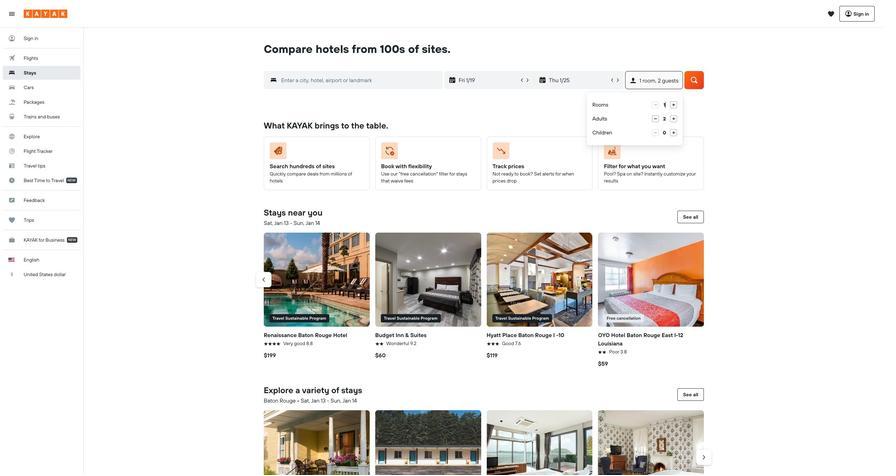 Task type: vqa. For each thing, say whether or not it's contained in the screenshot.
Previous month Icon
no



Task type: describe. For each thing, give the bounding box(es) containing it.
Enter a city, hotel, airport or landmark text field
[[277, 75, 443, 85]]

budget inn & suites element
[[375, 233, 481, 327]]

united states (english) image
[[8, 258, 15, 262]]

renaissance baton rouge hotel element
[[264, 233, 370, 327]]

Adults field
[[659, 115, 671, 122]]

bed & breakfast element
[[264, 411, 370, 476]]

hyatt place baton rouge i -10 element
[[487, 233, 593, 327]]

inn element
[[598, 411, 704, 476]]

hotel element
[[487, 411, 593, 476]]

oyo hotel baton rouge east i-12 louisiana element
[[598, 233, 704, 327]]

explore a variety of stays carousel region
[[261, 408, 712, 476]]



Task type: locate. For each thing, give the bounding box(es) containing it.
navigation menu image
[[8, 10, 15, 17]]

None search field
[[254, 56, 715, 103]]

Children field
[[659, 129, 671, 136]]

stays near you carousel region
[[256, 230, 707, 371]]

back image
[[260, 277, 267, 284]]

motel element
[[375, 411, 481, 476]]

forward image
[[701, 454, 708, 461]]

figure
[[270, 143, 361, 162], [381, 143, 473, 162], [493, 143, 584, 162], [604, 143, 696, 162], [264, 233, 370, 327], [375, 233, 481, 327], [487, 233, 593, 327], [598, 233, 704, 327]]

Rooms field
[[659, 101, 671, 108]]



